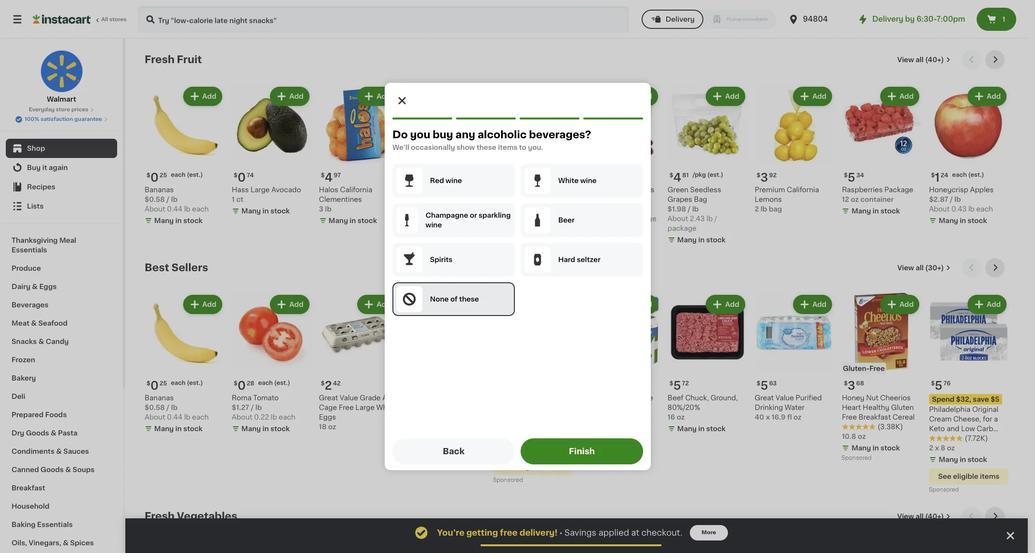 Task type: describe. For each thing, give the bounding box(es) containing it.
dry goods & pasta link
[[6, 424, 117, 443]]

essentials inside thanksgiving meal essentials
[[12, 247, 47, 254]]

great value grade aa cage free large white eggs 18 oz
[[319, 395, 396, 431]]

(40+) for fruit
[[926, 56, 944, 63]]

beer
[[558, 217, 575, 224]]

view all (30+)
[[898, 265, 944, 271]]

view for 1
[[898, 56, 914, 63]]

eggs inside great value grade aa cage free large white eggs 18 oz
[[319, 414, 336, 421]]

wine for red wine
[[446, 177, 462, 184]]

bananas for 2
[[145, 395, 174, 402]]

delivery by 6:30-7:00pm link
[[857, 14, 966, 25]]

canned goods & soups link
[[6, 461, 117, 479]]

product group containing 2
[[319, 293, 399, 432]]

water
[[785, 404, 805, 411]]

produce
[[12, 265, 41, 272]]

2 down lifestyle on the bottom right
[[930, 445, 934, 452]]

1 vertical spatial essentials
[[37, 522, 73, 529]]

10.8
[[842, 433, 857, 440]]

16 inside beef chuck, ground, 80%/20% 16 oz
[[668, 414, 675, 421]]

cheerios
[[881, 395, 911, 402]]

$ 0 28
[[234, 380, 254, 391]]

container
[[425, 196, 460, 203]]

back
[[443, 448, 465, 456]]

ct
[[236, 196, 244, 203]]

hard seltzer
[[558, 257, 601, 263]]

2 inside premium california lemons 2 lb bag
[[755, 206, 759, 213]]

service type group
[[642, 10, 776, 29]]

24
[[941, 173, 949, 178]]

bananas $0.58 / lb about 0.44 lb each for 2
[[145, 395, 209, 421]]

x inside great value purified drinking water 40 x 16.9 fl oz
[[766, 414, 770, 421]]

28
[[247, 381, 254, 387]]

/pkg
[[693, 172, 706, 178]]

$ inside $ 3 68
[[844, 381, 848, 387]]

x for 2 x 8 oz
[[935, 445, 939, 452]]

oils,
[[12, 540, 27, 547]]

0 vertical spatial 8
[[494, 435, 498, 442]]

fresh fruit
[[145, 55, 202, 65]]

grapes inside green seedless grapes bag $1.98 / lb about 2.43 lb / package
[[668, 196, 693, 203]]

lb inside premium california lemons 2 lb bag
[[761, 206, 768, 213]]

81
[[683, 173, 689, 178]]

wine inside champagne or sparkling wine
[[426, 222, 442, 229]]

each inside lime 42 1 each
[[498, 196, 515, 203]]

treatment tracker modal dialog
[[125, 519, 1028, 554]]

delivery for delivery
[[666, 16, 695, 23]]

$4.81 per package (estimated) element
[[668, 168, 747, 185]]

breakfast inside 'link'
[[12, 485, 45, 492]]

condiments & sauces
[[12, 449, 89, 455]]

seafood
[[38, 320, 68, 327]]

roma
[[232, 395, 252, 402]]

candy
[[46, 339, 69, 345]]

harvest
[[595, 187, 622, 193]]

$ inside $ 5 72
[[670, 381, 674, 387]]

$1.98
[[668, 206, 686, 213]]

large inside hass large avocado 1 ct
[[251, 187, 270, 193]]

x for 8 x 1.48 oz
[[500, 435, 504, 442]]

1 vertical spatial these
[[459, 296, 479, 303]]

3 for $ 3 68
[[848, 380, 856, 391]]

tomato
[[253, 395, 279, 402]]

2.43
[[690, 216, 705, 222]]

dry
[[12, 430, 24, 437]]

red inside the sun harvest seedless red grapes $2.18 / lb about 2.4 lb / package
[[581, 196, 594, 203]]

$ 0 25 each (est.) for 4
[[147, 172, 203, 183]]

buy it again
[[27, 164, 68, 171]]

strawberries
[[406, 187, 449, 193]]

hass large avocado 1 ct
[[232, 187, 301, 203]]

oz inside strawberries 16 oz container
[[415, 196, 423, 203]]

& left sauces
[[56, 449, 62, 455]]

1 horizontal spatial see eligible items button
[[930, 469, 1009, 485]]

premium california lemons 2 lb bag
[[755, 187, 819, 213]]

guarantee
[[74, 117, 102, 122]]

canned goods & soups
[[12, 467, 95, 474]]

(est.) inside $4.81 per package (estimated) element
[[708, 172, 724, 178]]

$2.87
[[930, 196, 949, 203]]

honeycrisp apples $2.87 / lb about 0.43 lb each
[[930, 187, 994, 213]]

lists
[[27, 203, 44, 210]]

cage
[[319, 404, 337, 411]]

1 vertical spatial items
[[544, 464, 564, 471]]

vegetables
[[177, 512, 237, 522]]

do
[[392, 130, 408, 140]]

(est.) inside $0.28 each (estimated) element
[[274, 380, 290, 386]]

42 inside $ 2 42
[[333, 381, 341, 387]]

vinegars,
[[29, 540, 61, 547]]

2 up the strawberries
[[412, 172, 419, 183]]

all stores link
[[33, 6, 127, 33]]

fresh vegetables
[[145, 512, 237, 522]]

buy
[[27, 164, 41, 171]]

deli link
[[6, 388, 117, 406]]

5 for $ 5 63
[[761, 380, 769, 391]]

25 for 2
[[160, 381, 167, 387]]

add your shopping preferences element
[[385, 83, 651, 471]]

68
[[857, 381, 865, 387]]

(3.38k)
[[878, 424, 903, 431]]

5 for $ 5 72
[[674, 380, 681, 391]]

honey
[[842, 395, 865, 402]]

prepared foods link
[[6, 406, 117, 424]]

meat & seafood
[[12, 320, 68, 327]]

oz right 1.48
[[521, 435, 529, 442]]

18
[[319, 424, 327, 431]]

household
[[12, 504, 49, 510]]

delivery button
[[642, 10, 704, 29]]

4 for $ 4 97
[[325, 172, 333, 183]]

8 x 1.48 oz
[[494, 435, 529, 442]]

breakfast inside honey nut cheerios heart healthy gluten free breakfast cereal
[[859, 414, 891, 421]]

10.8 oz
[[842, 433, 866, 440]]

$ inside $ 5 34
[[844, 173, 848, 178]]

free inside great value grade aa cage free large white eggs 18 oz
[[339, 404, 354, 411]]

$ inside $ 5 76
[[931, 381, 935, 387]]

white inside add your shopping preferences element
[[558, 177, 579, 184]]

fl
[[788, 414, 792, 421]]

delivery!
[[520, 530, 558, 537]]

about inside 'roma tomato $1.27 / lb about 0.22 lb each'
[[232, 414, 252, 421]]

checkout.
[[642, 530, 683, 537]]

sun harvest seedless red grapes $2.18 / lb about 2.4 lb / package
[[581, 187, 657, 222]]

3 inside the 'halos california clementines 3 lb'
[[319, 206, 324, 213]]

philadelphia original cream cheese, for a keto and low carb lifestyle
[[930, 406, 999, 442]]

view all (40+) button for fresh vegetables
[[894, 507, 955, 527]]

white wine
[[558, 177, 597, 184]]

$ 5
[[583, 172, 594, 183]]

0.44 for 2
[[167, 414, 183, 421]]

you.
[[528, 144, 543, 151]]

5 for $ 5 76
[[935, 380, 943, 391]]

12
[[842, 196, 849, 203]]

product group containing 8 x 1.48 oz
[[494, 293, 573, 486]]

thanksgiving
[[12, 237, 58, 244]]

champagne
[[426, 212, 468, 219]]

of
[[450, 296, 458, 303]]

(30+)
[[926, 265, 944, 271]]

gluten-free
[[843, 365, 885, 372]]

oz inside the raspberries package 12 oz container
[[851, 196, 859, 203]]

healthy
[[863, 404, 890, 411]]

5 for $ 5
[[586, 172, 594, 183]]

seltzer
[[577, 257, 601, 263]]

value for 5
[[776, 395, 794, 402]]

by
[[906, 15, 915, 23]]

value for 2
[[340, 395, 358, 402]]

1 horizontal spatial eligible
[[953, 473, 979, 480]]

$ inside $ 2 72
[[408, 173, 412, 178]]

0 vertical spatial free
[[870, 365, 885, 372]]

0 vertical spatial eggs
[[39, 284, 57, 290]]

$ 3 68
[[844, 380, 865, 391]]

$ inside the $ 1 24 each (est.)
[[931, 173, 935, 178]]

meat
[[12, 320, 29, 327]]

$0.25 each (estimated) element for 4
[[145, 168, 224, 185]]

(est.) inside the $ 1 24 each (est.)
[[969, 172, 985, 178]]

72 for 2
[[420, 173, 427, 178]]

1 inside hass large avocado 1 ct
[[232, 196, 235, 203]]

breakfast link
[[6, 479, 117, 498]]

goods for dry
[[26, 430, 49, 437]]

4 for $ 4 81
[[674, 172, 682, 183]]

oz inside beef chuck, ground, 80%/20% 16 oz
[[677, 414, 685, 421]]

package inside the sun harvest seedless red grapes $2.18 / lb about 2.4 lb / package
[[628, 216, 657, 222]]

2 up cage
[[325, 380, 332, 391]]

show
[[457, 144, 475, 151]]

bag
[[769, 206, 782, 213]]

$ inside the '$ 0 28'
[[234, 381, 238, 387]]

all for 5
[[916, 265, 924, 271]]

16 inside strawberries 16 oz container
[[406, 196, 414, 203]]

& left the candy
[[38, 339, 44, 345]]

for
[[983, 416, 993, 423]]

view all (40+) for vegetables
[[898, 513, 944, 520]]

1 item carousel region from the top
[[145, 50, 1009, 251]]

heart
[[842, 404, 861, 411]]

red inside add your shopping preferences element
[[430, 177, 444, 184]]

oz down lifestyle on the bottom right
[[947, 445, 955, 452]]

$ 0 25 each (est.) for 2
[[147, 380, 203, 391]]

$ 2 72
[[408, 172, 427, 183]]

carb
[[977, 426, 994, 432]]

2 item carousel region from the top
[[145, 258, 1009, 499]]

$ 2 42
[[321, 380, 341, 391]]



Task type: vqa. For each thing, say whether or not it's contained in the screenshot.
leftmost The 4
yes



Task type: locate. For each thing, give the bounding box(es) containing it.
5 for $ 5 34
[[848, 172, 856, 183]]

breakfast up household
[[12, 485, 45, 492]]

& right meat at bottom left
[[31, 320, 37, 327]]

0 vertical spatial bananas
[[145, 187, 174, 193]]

goods down prepared foods
[[26, 430, 49, 437]]

2 view all (40+) button from the top
[[894, 507, 955, 527]]

$ inside $ 5 63
[[757, 381, 761, 387]]

2 $ 0 25 each (est.) from the top
[[147, 380, 203, 391]]

1 horizontal spatial package
[[668, 225, 697, 232]]

seedless inside green seedless grapes bag $1.98 / lb about 2.43 lb / package
[[690, 187, 722, 193]]

1 horizontal spatial red
[[581, 196, 594, 203]]

large inside great value grade aa cage free large white eggs 18 oz
[[356, 404, 375, 411]]

x inside product group
[[500, 435, 504, 442]]

white down aa
[[376, 404, 396, 411]]

0 vertical spatial goods
[[26, 430, 49, 437]]

2 vertical spatial all
[[916, 513, 924, 520]]

0 horizontal spatial eggs
[[39, 284, 57, 290]]

0 horizontal spatial free
[[339, 404, 354, 411]]

x
[[766, 414, 770, 421], [500, 435, 504, 442], [935, 445, 939, 452]]

& right the dairy
[[32, 284, 38, 290]]

value inside great value purified drinking water 40 x 16.9 fl oz
[[776, 395, 794, 402]]

these down alcoholic
[[477, 144, 496, 151]]

2 value from the left
[[776, 395, 794, 402]]

(7.72k)
[[965, 435, 988, 442]]

wine for white wine
[[580, 177, 597, 184]]

$ inside $ 0 74
[[234, 173, 238, 178]]

1 seedless from the left
[[624, 187, 655, 193]]

essentials down thanksgiving
[[12, 247, 47, 254]]

2 all from the top
[[916, 265, 924, 271]]

2 x 8 oz
[[930, 445, 955, 452]]

1 horizontal spatial items
[[544, 464, 564, 471]]

great up cage
[[319, 395, 338, 402]]

instacart logo image
[[33, 14, 91, 25]]

1 vertical spatial view all (40+) button
[[894, 507, 955, 527]]

42 right lime
[[512, 187, 520, 193]]

76
[[944, 381, 951, 387]]

getting
[[467, 530, 498, 537]]

baking essentials
[[12, 522, 73, 529]]

0 horizontal spatial white
[[376, 404, 396, 411]]

0 horizontal spatial 4
[[325, 172, 333, 183]]

$ 5 72
[[670, 380, 689, 391]]

16.9
[[772, 414, 786, 421]]

goods for canned
[[41, 467, 64, 474]]

1 vertical spatial all
[[916, 265, 924, 271]]

many
[[242, 208, 261, 215], [852, 208, 871, 215], [503, 208, 523, 215], [154, 217, 174, 224], [329, 217, 348, 224], [939, 217, 959, 224], [678, 237, 697, 243], [154, 426, 174, 432], [242, 426, 261, 432], [678, 426, 697, 432], [590, 435, 610, 442], [852, 445, 871, 452], [503, 447, 523, 454], [939, 457, 959, 463]]

1 horizontal spatial breakfast
[[859, 414, 891, 421]]

cream
[[930, 416, 952, 423]]

1 horizontal spatial 3
[[761, 172, 768, 183]]

best
[[145, 263, 169, 273]]

0 vertical spatial red
[[430, 177, 444, 184]]

1 vertical spatial fresh
[[145, 512, 175, 522]]

1 vertical spatial x
[[500, 435, 504, 442]]

0 horizontal spatial california
[[340, 187, 373, 193]]

3 all from the top
[[916, 513, 924, 520]]

2 view from the top
[[898, 265, 914, 271]]

bounty
[[581, 395, 605, 402]]

1 vertical spatial 72
[[682, 381, 689, 387]]

item carousel region containing fresh vegetables
[[145, 507, 1009, 554]]

lb inside the 'halos california clementines 3 lb'
[[325, 206, 332, 213]]

package down '2.43'
[[668, 225, 697, 232]]

walmart logo image
[[40, 50, 83, 93]]

2 view all (40+) from the top
[[898, 513, 944, 520]]

1 inside lime 42 1 each
[[494, 196, 496, 203]]

$1.27
[[232, 404, 249, 411]]

1 $0.58 from the top
[[145, 196, 165, 203]]

2 0.44 from the top
[[167, 414, 183, 421]]

16 down the strawberries
[[406, 196, 414, 203]]

None search field
[[138, 6, 629, 33]]

view all (40+) for fruit
[[898, 56, 944, 63]]

1 vertical spatial item carousel region
[[145, 258, 1009, 499]]

great inside great value grade aa cage free large white eggs 18 oz
[[319, 395, 338, 402]]

0 vertical spatial see
[[503, 464, 516, 471]]

$ inside $ 3 92
[[757, 173, 761, 178]]

essentials up oils, vinegars, & spices
[[37, 522, 73, 529]]

1 (40+) from the top
[[926, 56, 944, 63]]

1 vertical spatial $0.58
[[145, 404, 165, 411]]

seedless
[[624, 187, 655, 193], [690, 187, 722, 193]]

free
[[500, 530, 518, 537]]

snacks
[[12, 339, 37, 345]]

1 4 from the left
[[325, 172, 333, 183]]

everyday
[[29, 107, 55, 112]]

hard
[[558, 257, 575, 263]]

items
[[498, 144, 518, 151], [544, 464, 564, 471], [980, 473, 1000, 480]]

0 horizontal spatial breakfast
[[12, 485, 45, 492]]

seedless up bag
[[690, 187, 722, 193]]

deli
[[12, 394, 25, 400]]

these inside 'do you buy any alcoholic beverages? we'll occasionally show these items to you.'
[[477, 144, 496, 151]]

large down the 'grade'
[[356, 404, 375, 411]]

great for 5
[[755, 395, 774, 402]]

16 down '80%/20%'
[[668, 414, 675, 421]]

0 horizontal spatial package
[[628, 216, 657, 222]]

0 vertical spatial x
[[766, 414, 770, 421]]

oz down '80%/20%'
[[677, 414, 685, 421]]

2 down lemons
[[755, 206, 759, 213]]

/ inside honeycrisp apples $2.87 / lb about 0.43 lb each
[[950, 196, 953, 203]]

view for 5
[[898, 265, 914, 271]]

1 grapes from the left
[[596, 196, 621, 203]]

apples
[[971, 187, 994, 193]]

about
[[145, 206, 165, 213], [930, 206, 950, 213], [581, 216, 601, 222], [668, 216, 689, 222], [145, 414, 165, 421], [232, 414, 252, 421]]

0 vertical spatial 16
[[406, 196, 414, 203]]

1 vertical spatial $0.25 each (estimated) element
[[145, 376, 224, 393]]

1 vertical spatial white
[[376, 404, 396, 411]]

1 horizontal spatial 42
[[512, 187, 520, 193]]

premium
[[755, 187, 785, 193]]

2 vertical spatial items
[[980, 473, 1000, 480]]

1 inside button
[[1003, 16, 1006, 23]]

$0.25 each (estimated) element for 2
[[145, 376, 224, 393]]

green
[[668, 187, 689, 193]]

each inside honeycrisp apples $2.87 / lb about 0.43 lb each
[[977, 206, 993, 213]]

oz down the strawberries
[[415, 196, 423, 203]]

5 left 34
[[848, 172, 856, 183]]

0.44 for 4
[[167, 206, 183, 213]]

0 vertical spatial items
[[498, 144, 518, 151]]

x down lifestyle on the bottom right
[[935, 445, 939, 452]]

avocado
[[272, 187, 301, 193]]

great inside great value purified drinking water 40 x 16.9 fl oz
[[755, 395, 774, 402]]

see eligible items for rightmost the 'see eligible items' button
[[939, 473, 1000, 480]]

1 horizontal spatial see
[[939, 473, 952, 480]]

2 $0.58 from the top
[[145, 404, 165, 411]]

1 vertical spatial free
[[339, 404, 354, 411]]

1 great from the left
[[319, 395, 338, 402]]

$ inside $ 4 81
[[670, 173, 674, 178]]

all inside popup button
[[916, 265, 924, 271]]

sponsored badge image
[[406, 437, 435, 442], [842, 456, 871, 461], [494, 478, 523, 484], [930, 488, 959, 493]]

$ inside $ 5
[[583, 173, 586, 178]]

1.48
[[505, 435, 520, 442]]

oz right 12
[[851, 196, 859, 203]]

1 bananas from the top
[[145, 187, 174, 193]]

see down 2 x 8 oz
[[939, 473, 952, 480]]

fresh left "fruit"
[[145, 55, 175, 65]]

1 california from the left
[[340, 187, 373, 193]]

see eligible items button down (7.72k)
[[930, 469, 1009, 485]]

main content
[[125, 39, 1028, 554]]

lifestyle
[[930, 435, 959, 442]]

main content containing 0
[[125, 39, 1028, 554]]

1 $0.25 each (estimated) element from the top
[[145, 168, 224, 185]]

42 inside lime 42 1 each
[[512, 187, 520, 193]]

eligible down 2 x 8 oz
[[953, 473, 979, 480]]

red up the strawberries
[[430, 177, 444, 184]]

california inside premium california lemons 2 lb bag
[[787, 187, 819, 193]]

2 bananas from the top
[[145, 395, 174, 402]]

25 for 4
[[160, 173, 167, 178]]

back button
[[392, 439, 515, 465]]

oz inside great value purified drinking water 40 x 16.9 fl oz
[[794, 414, 802, 421]]

1 vertical spatial 42
[[333, 381, 341, 387]]

oz right 10.8
[[858, 433, 866, 440]]

delivery
[[873, 15, 904, 23], [666, 16, 695, 23]]

value up water
[[776, 395, 794, 402]]

2 bananas $0.58 / lb about 0.44 lb each from the top
[[145, 395, 209, 421]]

$ inside $ 4 97
[[321, 173, 325, 178]]

free right cage
[[339, 404, 354, 411]]

1 vertical spatial package
[[668, 225, 697, 232]]

view all (40+) button for fresh fruit
[[894, 50, 955, 69]]

/ inside 'roma tomato $1.27 / lb about 0.22 lb each'
[[251, 404, 254, 411]]

spirits
[[430, 257, 452, 263]]

package inside green seedless grapes bag $1.98 / lb about 2.43 lb / package
[[668, 225, 697, 232]]

1 bananas $0.58 / lb about 0.44 lb each from the top
[[145, 187, 209, 213]]

california right premium
[[787, 187, 819, 193]]

& left soups
[[65, 467, 71, 474]]

0 horizontal spatial eligible
[[517, 464, 543, 471]]

grapes inside the sun harvest seedless red grapes $2.18 / lb about 2.4 lb / package
[[596, 196, 621, 203]]

1 horizontal spatial california
[[787, 187, 819, 193]]

0 horizontal spatial 72
[[420, 173, 427, 178]]

snacks & candy
[[12, 339, 69, 345]]

2 $0.25 each (estimated) element from the top
[[145, 376, 224, 393]]

3 left 92
[[761, 172, 768, 183]]

these
[[477, 144, 496, 151], [459, 296, 479, 303]]

1 vertical spatial see eligible items
[[939, 473, 1000, 480]]

2 25 from the top
[[160, 381, 167, 387]]

container
[[861, 196, 894, 203]]

free inside honey nut cheerios heart healthy gluten free breakfast cereal
[[842, 414, 857, 421]]

dry goods & pasta
[[12, 430, 77, 437]]

$0.28 each (estimated) element
[[232, 376, 311, 393]]

5 left 76
[[935, 380, 943, 391]]

strawberries 16 oz container
[[406, 187, 460, 203]]

each inside 'roma tomato $1.27 / lb about 0.22 lb each'
[[279, 414, 296, 421]]

breakfast
[[859, 414, 891, 421], [12, 485, 45, 492]]

about inside the sun harvest seedless red grapes $2.18 / lb about 2.4 lb / package
[[581, 216, 601, 222]]

lime 42 1 each
[[494, 187, 520, 203]]

great up drinking
[[755, 395, 774, 402]]

1 value from the left
[[340, 395, 358, 402]]

x right 40
[[766, 414, 770, 421]]

finish button
[[521, 439, 643, 465]]

select-
[[607, 395, 632, 402]]

$0.58 for 4
[[145, 196, 165, 203]]

1 vertical spatial $ 0 25 each (est.)
[[147, 380, 203, 391]]

8 left 1.48
[[494, 435, 498, 442]]

these right of
[[459, 296, 479, 303]]

0 vertical spatial view
[[898, 56, 914, 63]]

towels
[[602, 404, 625, 411]]

value
[[340, 395, 358, 402], [776, 395, 794, 402]]

0 vertical spatial see eligible items
[[503, 464, 564, 471]]

1 horizontal spatial value
[[776, 395, 794, 402]]

(est.)
[[187, 172, 203, 178], [708, 172, 724, 178], [969, 172, 985, 178], [187, 380, 203, 386], [274, 380, 290, 386]]

each inside the $ 1 24 each (est.)
[[953, 172, 967, 178]]

0 vertical spatial 72
[[420, 173, 427, 178]]

1 horizontal spatial 16
[[668, 414, 675, 421]]

raspberries package 12 oz container
[[842, 187, 914, 203]]

free down "heart"
[[842, 414, 857, 421]]

1 $ 0 25 each (est.) from the top
[[147, 172, 203, 183]]

2 horizontal spatial items
[[980, 473, 1000, 480]]

none
[[430, 296, 449, 303]]

oils, vinegars, & spices
[[12, 540, 94, 547]]

1 vertical spatial bananas $0.58 / lb about 0.44 lb each
[[145, 395, 209, 421]]

16
[[406, 196, 414, 203], [668, 414, 675, 421]]

california for halos california clementines 3 lb
[[340, 187, 373, 193]]

canned
[[12, 467, 39, 474]]

0 horizontal spatial grapes
[[596, 196, 621, 203]]

bag
[[694, 196, 708, 203]]

& left the spices
[[63, 540, 69, 547]]

bananas $0.58 / lb about 0.44 lb each for 4
[[145, 187, 209, 213]]

100% satisfaction guarantee button
[[15, 114, 108, 123]]

large
[[251, 187, 270, 193], [356, 404, 375, 411]]

white inside great value grade aa cage free large white eggs 18 oz
[[376, 404, 396, 411]]

0 vertical spatial 25
[[160, 173, 167, 178]]

2 4 from the left
[[674, 172, 682, 183]]

gluten
[[892, 404, 914, 411]]

0 vertical spatial $ 0 25 each (est.)
[[147, 172, 203, 183]]

0 vertical spatial fresh
[[145, 55, 175, 65]]

6:30-
[[917, 15, 937, 23]]

fresh for fresh fruit
[[145, 55, 175, 65]]

1 vertical spatial see
[[939, 473, 952, 480]]

oz right '18'
[[328, 424, 336, 431]]

1 horizontal spatial x
[[766, 414, 770, 421]]

fresh left vegetables
[[145, 512, 175, 522]]

great for 2
[[319, 395, 338, 402]]

eggs up "beverages" link
[[39, 284, 57, 290]]

delivery inside delivery by 6:30-7:00pm link
[[873, 15, 904, 23]]

oz inside great value grade aa cage free large white eggs 18 oz
[[328, 424, 336, 431]]

1 horizontal spatial free
[[842, 414, 857, 421]]

see eligible items down 1.48
[[503, 464, 564, 471]]

$5.23 per package (estimated) element
[[581, 168, 660, 185]]

0 horizontal spatial see eligible items button
[[494, 459, 573, 475]]

see down 8 x 1.48 oz
[[503, 464, 516, 471]]

finish
[[569, 448, 595, 456]]

product group
[[145, 85, 224, 228], [232, 85, 311, 218], [319, 85, 399, 228], [581, 85, 660, 237], [668, 85, 747, 247], [755, 85, 835, 214], [842, 85, 922, 218], [930, 85, 1009, 228], [145, 293, 224, 436], [232, 293, 311, 436], [319, 293, 399, 432], [406, 293, 486, 445], [494, 293, 573, 486], [581, 293, 660, 445], [668, 293, 747, 436], [755, 293, 835, 422], [842, 293, 922, 464], [930, 293, 1009, 496], [406, 542, 486, 554], [494, 542, 573, 554], [581, 542, 660, 554]]

fresh for fresh vegetables
[[145, 512, 175, 522]]

sparkling
[[479, 212, 511, 219]]

& left pasta
[[51, 430, 56, 437]]

product group containing 1
[[930, 85, 1009, 228]]

1 0.44 from the top
[[167, 206, 183, 213]]

free up nut
[[870, 365, 885, 372]]

oz right the fl
[[794, 414, 802, 421]]

0 vertical spatial 0.44
[[167, 206, 183, 213]]

1 horizontal spatial great
[[755, 395, 774, 402]]

1 vertical spatial 8
[[941, 445, 946, 452]]

8 down lifestyle on the bottom right
[[941, 445, 946, 452]]

bananas for 4
[[145, 187, 174, 193]]

white left $ 5
[[558, 177, 579, 184]]

shop link
[[6, 139, 117, 158]]

1 horizontal spatial delivery
[[873, 15, 904, 23]]

again
[[49, 164, 68, 171]]

$0.58 for 2
[[145, 404, 165, 411]]

champagne or sparkling wine
[[426, 212, 511, 229]]

1 horizontal spatial 8
[[941, 445, 946, 452]]

none of these
[[430, 296, 479, 303]]

wine up sun
[[580, 177, 597, 184]]

(40+) for vegetables
[[926, 513, 944, 520]]

0 horizontal spatial red
[[430, 177, 444, 184]]

0 horizontal spatial 42
[[333, 381, 341, 387]]

keto
[[930, 426, 945, 432]]

value inside great value grade aa cage free large white eggs 18 oz
[[340, 395, 358, 402]]

1 fresh from the top
[[145, 55, 175, 65]]

oils, vinegars, & spices link
[[6, 534, 117, 553]]

100%
[[25, 117, 39, 122]]

3 view from the top
[[898, 513, 914, 520]]

all
[[101, 17, 108, 22]]

save
[[973, 396, 990, 403]]

0 vertical spatial eligible
[[517, 464, 543, 471]]

72 inside $ 2 72
[[420, 173, 427, 178]]

grapes down the harvest
[[596, 196, 621, 203]]

&
[[32, 284, 38, 290], [31, 320, 37, 327], [38, 339, 44, 345], [51, 430, 56, 437], [56, 449, 62, 455], [65, 467, 71, 474], [63, 540, 69, 547]]

california inside the 'halos california clementines 3 lb'
[[340, 187, 373, 193]]

you're
[[437, 530, 465, 537]]

0 horizontal spatial seedless
[[624, 187, 655, 193]]

large down 74
[[251, 187, 270, 193]]

package
[[885, 187, 914, 193]]

3 item carousel region from the top
[[145, 507, 1009, 554]]

0 vertical spatial bananas $0.58 / lb about 0.44 lb each
[[145, 187, 209, 213]]

package right 2.4
[[628, 216, 657, 222]]

2 grapes from the left
[[668, 196, 693, 203]]

0 horizontal spatial see
[[503, 464, 516, 471]]

foods
[[45, 412, 67, 419]]

1 view all (40+) from the top
[[898, 56, 944, 63]]

2 horizontal spatial free
[[870, 365, 885, 372]]

items inside 'do you buy any alcoholic beverages? we'll occasionally show these items to you.'
[[498, 144, 518, 151]]

3 left 68
[[848, 380, 856, 391]]

72 for 5
[[682, 381, 689, 387]]

1 all from the top
[[916, 56, 924, 63]]

delivery for delivery by 6:30-7:00pm
[[873, 15, 904, 23]]

72 up the strawberries
[[420, 173, 427, 178]]

$1.24 each (estimated) element
[[930, 168, 1009, 185]]

4 left 81 on the right of page
[[674, 172, 682, 183]]

1 vertical spatial eggs
[[319, 414, 336, 421]]

wine up the container
[[446, 177, 462, 184]]

4 left 97 at top
[[325, 172, 333, 183]]

0 horizontal spatial 8
[[494, 435, 498, 442]]

2 fresh from the top
[[145, 512, 175, 522]]

x left 1.48
[[500, 435, 504, 442]]

2 seedless from the left
[[690, 187, 722, 193]]

2 horizontal spatial wine
[[580, 177, 597, 184]]

8
[[494, 435, 498, 442], [941, 445, 946, 452]]

2 horizontal spatial x
[[935, 445, 939, 452]]

eggs down cage
[[319, 414, 336, 421]]

1 vertical spatial eligible
[[953, 473, 979, 480]]

42 up cage
[[333, 381, 341, 387]]

0 horizontal spatial items
[[498, 144, 518, 151]]

$0.25 each (estimated) element
[[145, 168, 224, 185], [145, 376, 224, 393]]

0 vertical spatial these
[[477, 144, 496, 151]]

0 horizontal spatial x
[[500, 435, 504, 442]]

about inside honeycrisp apples $2.87 / lb about 0.43 lb each
[[930, 206, 950, 213]]

0 horizontal spatial great
[[319, 395, 338, 402]]

seedless down $5.23 per package (estimated) element
[[624, 187, 655, 193]]

2 great from the left
[[755, 395, 774, 402]]

0 vertical spatial essentials
[[12, 247, 47, 254]]

condiments
[[12, 449, 54, 455]]

california for premium california lemons 2 lb bag
[[787, 187, 819, 193]]

34
[[857, 173, 864, 178]]

0 vertical spatial (40+)
[[926, 56, 944, 63]]

wine down champagne
[[426, 222, 442, 229]]

frozen
[[12, 357, 35, 364]]

see eligible items for the 'see eligible items' button to the left
[[503, 464, 564, 471]]

2 vertical spatial item carousel region
[[145, 507, 1009, 554]]

more
[[702, 531, 716, 536]]

1 vertical spatial goods
[[41, 467, 64, 474]]

1 view all (40+) button from the top
[[894, 50, 955, 69]]

3 down halos at the top of the page
[[319, 206, 324, 213]]

delivery inside delivery button
[[666, 16, 695, 23]]

1 vertical spatial 16
[[668, 414, 675, 421]]

lemons
[[755, 196, 782, 203]]

eligible down 1.48
[[517, 464, 543, 471]]

1 horizontal spatial 72
[[682, 381, 689, 387]]

0 vertical spatial view all (40+) button
[[894, 50, 955, 69]]

everyday store prices link
[[29, 106, 94, 114]]

item carousel region
[[145, 50, 1009, 251], [145, 258, 1009, 499], [145, 507, 1009, 554]]

all for 1
[[916, 56, 924, 63]]

$22.18 element
[[581, 376, 660, 393]]

$5
[[991, 396, 1000, 403]]

eggs
[[39, 284, 57, 290], [319, 414, 336, 421]]

2 (40+) from the top
[[926, 513, 944, 520]]

grapes down the green
[[668, 196, 693, 203]]

you
[[410, 130, 430, 140]]

1 25 from the top
[[160, 173, 167, 178]]

red down sun
[[581, 196, 594, 203]]

savings
[[565, 530, 597, 537]]

breakfast down 'healthy'
[[859, 414, 891, 421]]

2 vertical spatial 3
[[848, 380, 856, 391]]

2 california from the left
[[787, 187, 819, 193]]

1 vertical spatial view all (40+)
[[898, 513, 944, 520]]

view inside popup button
[[898, 265, 914, 271]]

value left the 'grade'
[[340, 395, 358, 402]]

0 vertical spatial white
[[558, 177, 579, 184]]

0 vertical spatial large
[[251, 187, 270, 193]]

ground,
[[711, 395, 738, 402]]

1 horizontal spatial eggs
[[319, 414, 336, 421]]

1 vertical spatial 3
[[319, 206, 324, 213]]

0 vertical spatial $0.58
[[145, 196, 165, 203]]

see eligible items down (7.72k)
[[939, 473, 1000, 480]]

0 horizontal spatial large
[[251, 187, 270, 193]]

0 horizontal spatial delivery
[[666, 16, 695, 23]]

spend
[[932, 396, 955, 403]]

beverages?
[[529, 130, 591, 140]]

at
[[632, 530, 640, 537]]

$ inside $ 2 42
[[321, 381, 325, 387]]

about inside green seedless grapes bag $1.98 / lb about 2.43 lb / package
[[668, 216, 689, 222]]

seedless inside the sun harvest seedless red grapes $2.18 / lb about 2.4 lb / package
[[624, 187, 655, 193]]

see eligible items button down 1.48
[[494, 459, 573, 475]]

fresh
[[145, 55, 175, 65], [145, 512, 175, 522]]

1 horizontal spatial large
[[356, 404, 375, 411]]

5 up beef
[[674, 380, 681, 391]]

1 button
[[977, 8, 1017, 31]]

72 inside $ 5 72
[[682, 381, 689, 387]]

5 left 63
[[761, 380, 769, 391]]

california up clementines
[[340, 187, 373, 193]]

sun
[[581, 187, 594, 193]]

72 up beef
[[682, 381, 689, 387]]

1 view from the top
[[898, 56, 914, 63]]

0 vertical spatial view all (40+)
[[898, 56, 944, 63]]

5 inside $5.23 per package (estimated) element
[[586, 172, 594, 183]]

1 horizontal spatial 4
[[674, 172, 682, 183]]

3 for $ 3 92
[[761, 172, 768, 183]]

1 horizontal spatial white
[[558, 177, 579, 184]]

$0.58
[[145, 196, 165, 203], [145, 404, 165, 411]]

drinking
[[755, 404, 783, 411]]

5 up sun
[[586, 172, 594, 183]]

80%/20%
[[668, 404, 701, 411]]

1 vertical spatial large
[[356, 404, 375, 411]]

$ 0 25 each (est.)
[[147, 172, 203, 183], [147, 380, 203, 391]]

1 vertical spatial red
[[581, 196, 594, 203]]

gluten-
[[843, 365, 870, 372]]

goods down condiments & sauces
[[41, 467, 64, 474]]



